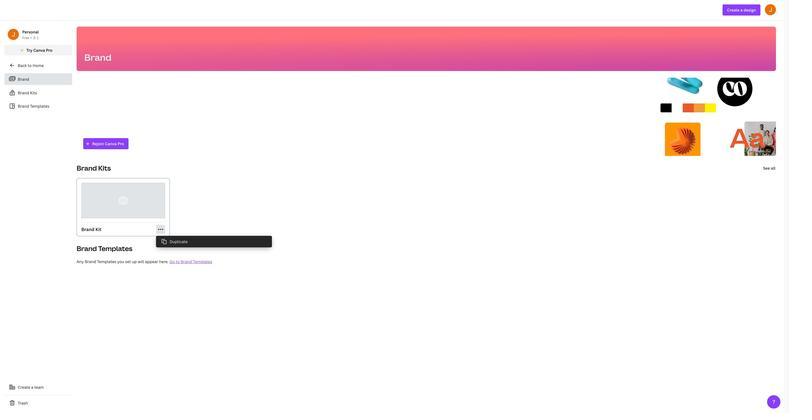 Task type: vqa. For each thing, say whether or not it's contained in the screenshot.
search field
no



Task type: locate. For each thing, give the bounding box(es) containing it.
list
[[4, 73, 72, 112]]

jeremy miller image
[[765, 4, 777, 15]]



